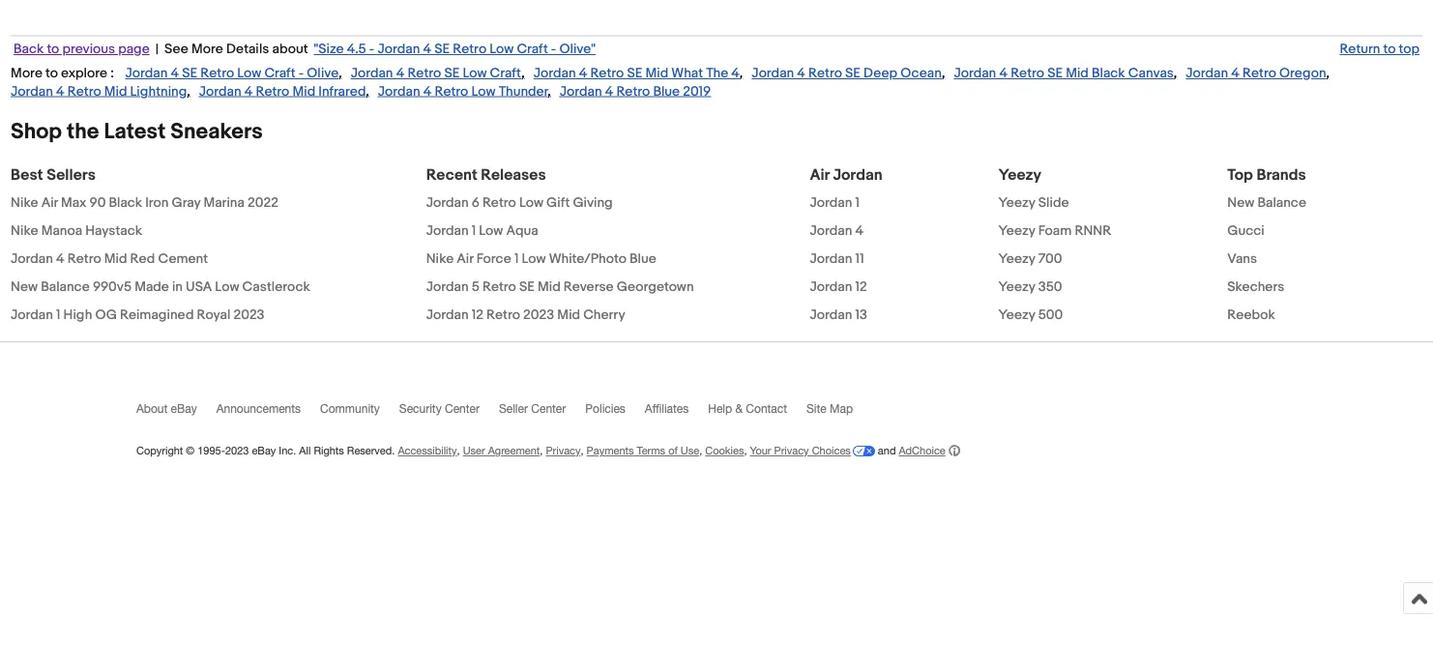 Task type: vqa. For each thing, say whether or not it's contained in the screenshot.
the Corner
no



Task type: locate. For each thing, give the bounding box(es) containing it.
jordan 4 retro mid red cement link
[[11, 245, 208, 273]]

nike left "manoa"
[[11, 223, 38, 240]]

0 vertical spatial balance
[[1258, 195, 1307, 212]]

2 yeezy from the top
[[999, 195, 1036, 212]]

nike down best
[[11, 195, 38, 212]]

yeezy for yeezy slide
[[999, 195, 1036, 212]]

2022
[[248, 195, 279, 212]]

nike air max 90 black iron gray marina 2022
[[11, 195, 279, 212]]

black right 90
[[109, 195, 142, 212]]

1 horizontal spatial 12
[[856, 279, 868, 296]]

blue down the what
[[653, 84, 680, 100]]

2023 down jordan 5 retro se mid reverse georgetown link on the left top of page
[[523, 307, 555, 324]]

1 left high
[[56, 307, 60, 324]]

more right 'see'
[[191, 42, 223, 58]]

1 center from the left
[[445, 403, 480, 416]]

2023 for jordan 12 retro 2023 mid cherry
[[523, 307, 555, 324]]

se right 4.5
[[435, 42, 450, 58]]

1 yeezy from the top
[[999, 167, 1042, 185]]

2 vertical spatial nike
[[426, 251, 454, 268]]

6 yeezy from the top
[[999, 307, 1036, 324]]

jordan 4 link
[[810, 217, 864, 245]]

1 horizontal spatial balance
[[1258, 195, 1307, 212]]

- right 4.5
[[369, 42, 375, 58]]

1 vertical spatial air
[[41, 195, 58, 212]]

to right back
[[47, 42, 59, 58]]

new for new balance
[[1228, 195, 1255, 212]]

giving
[[573, 195, 613, 212]]

page
[[118, 42, 150, 58]]

mid
[[646, 66, 669, 82], [1066, 66, 1089, 82], [104, 84, 127, 100], [293, 84, 316, 100], [104, 251, 127, 268], [538, 279, 561, 296], [558, 307, 581, 324]]

jordan 4 retro mid red cement
[[11, 251, 208, 268]]

:
[[110, 66, 114, 82]]

contact
[[746, 403, 788, 416]]

yeezy up yeezy slide
[[999, 167, 1042, 185]]

recent releases
[[426, 167, 546, 185]]

low down "size 4.5 - jordan 4 se retro low craft - olive" link
[[463, 66, 487, 82]]

center
[[445, 403, 480, 416], [531, 403, 566, 416]]

0 vertical spatial black
[[1092, 66, 1126, 82]]

reserved.
[[347, 445, 395, 458]]

cherry
[[584, 307, 626, 324]]

- left olive"
[[551, 42, 557, 58]]

craft
[[517, 42, 548, 58], [265, 66, 296, 82], [490, 66, 522, 82]]

usa
[[186, 279, 212, 296]]

center for security center
[[445, 403, 480, 416]]

yeezy left slide on the top
[[999, 195, 1036, 212]]

castlerock
[[242, 279, 310, 296]]

new down nike manoa haystack link
[[11, 279, 38, 296]]

about ebay link
[[136, 403, 216, 425]]

to left explore on the top left
[[46, 66, 58, 82]]

2 vertical spatial air
[[457, 251, 474, 268]]

0 horizontal spatial -
[[299, 66, 304, 82]]

balance
[[1258, 195, 1307, 212], [41, 279, 90, 296]]

gray
[[172, 195, 201, 212]]

se up jordan 12 retro 2023 mid cherry
[[519, 279, 535, 296]]

black inside jordan 4 se retro low craft - olive , jordan 4 retro se low craft , jordan 4 retro se mid what the 4 , jordan 4 retro se deep ocean , jordan 4 retro se mid black canvas , jordan 4 retro oregon , jordan 4 retro mid lightning , jordan 4 retro mid infrared , jordan 4 retro low thunder , jordan 4 retro blue 2019
[[1092, 66, 1126, 82]]

0 horizontal spatial privacy
[[546, 445, 581, 458]]

force
[[477, 251, 512, 268]]

5 yeezy from the top
[[999, 279, 1036, 296]]

high
[[63, 307, 92, 324]]

&
[[736, 403, 743, 416]]

0 horizontal spatial balance
[[41, 279, 90, 296]]

12
[[856, 279, 868, 296], [472, 307, 484, 324]]

royal
[[197, 307, 231, 324]]

1 vertical spatial nike
[[11, 223, 38, 240]]

blue up georgetown
[[630, 251, 657, 268]]

more down back
[[11, 66, 42, 82]]

lightning
[[130, 84, 187, 100]]

balance down the brands
[[1258, 195, 1307, 212]]

1 vertical spatial 12
[[472, 307, 484, 324]]

to left top
[[1384, 42, 1397, 58]]

0 vertical spatial more
[[191, 42, 223, 58]]

yeezy inside 'link'
[[999, 279, 1036, 296]]

jordan 12 retro 2023 mid cherry
[[426, 307, 626, 324]]

1 for jordan 1 low aqua
[[472, 223, 476, 240]]

jordan 4 retro blue 2019 link
[[560, 84, 711, 100]]

yeezy 500 link
[[999, 302, 1064, 330]]

1 horizontal spatial black
[[1092, 66, 1126, 82]]

2023 right the ©
[[225, 445, 249, 458]]

made
[[135, 279, 169, 296]]

marina
[[204, 195, 245, 212]]

2 center from the left
[[531, 403, 566, 416]]

balance for new balance 990v5 made in usa low castlerock
[[41, 279, 90, 296]]

jordan 6 retro low gift giving link
[[426, 189, 613, 217]]

terms
[[637, 445, 666, 458]]

yeezy down yeezy 350
[[999, 307, 1036, 324]]

- left the olive on the top left
[[299, 66, 304, 82]]

payments
[[587, 445, 634, 458]]

jordan 13
[[810, 307, 868, 324]]

0 vertical spatial nike
[[11, 195, 38, 212]]

nike down jordan 1 low aqua link
[[426, 251, 454, 268]]

copyright
[[136, 445, 183, 458]]

brands
[[1257, 167, 1307, 185]]

skechers
[[1228, 279, 1285, 296]]

center right the seller
[[531, 403, 566, 416]]

4 inside quick links navigation
[[423, 42, 432, 58]]

georgetown
[[617, 279, 694, 296]]

new balance link
[[1228, 189, 1307, 217]]

new down top
[[1228, 195, 1255, 212]]

air left force
[[457, 251, 474, 268]]

mid down nike air force 1 low white/photo blue
[[538, 279, 561, 296]]

90
[[90, 195, 106, 212]]

- inside jordan 4 se retro low craft - olive , jordan 4 retro se low craft , jordan 4 retro se mid what the 4 , jordan 4 retro se deep ocean , jordan 4 retro se mid black canvas , jordan 4 retro oregon , jordan 4 retro mid lightning , jordan 4 retro mid infrared , jordan 4 retro low thunder , jordan 4 retro blue 2019
[[299, 66, 304, 82]]

11
[[856, 251, 865, 268]]

center right security
[[445, 403, 480, 416]]

1 down 6
[[472, 223, 476, 240]]

0 vertical spatial 12
[[856, 279, 868, 296]]

jordan 4
[[810, 223, 864, 240]]

1 vertical spatial new
[[11, 279, 38, 296]]

12 down 5
[[472, 307, 484, 324]]

6
[[472, 195, 480, 212]]

seller center
[[499, 403, 566, 416]]

top
[[1400, 42, 1420, 58]]

0 horizontal spatial more
[[11, 66, 42, 82]]

air left max
[[41, 195, 58, 212]]

|
[[156, 42, 159, 58]]

0 horizontal spatial 12
[[472, 307, 484, 324]]

deep
[[864, 66, 898, 82]]

ebay left inc.
[[252, 445, 276, 458]]

yeezy down yeezy 700 link
[[999, 279, 1036, 296]]

back to previous page | see more details about "size 4.5 - jordan 4 se retro low craft - olive"
[[14, 42, 596, 58]]

1 horizontal spatial center
[[531, 403, 566, 416]]

to for return
[[1384, 42, 1397, 58]]

black left canvas
[[1092, 66, 1126, 82]]

your
[[750, 445, 772, 458]]

haystack
[[85, 223, 142, 240]]

3 yeezy from the top
[[999, 223, 1036, 240]]

air
[[810, 167, 830, 185], [41, 195, 58, 212], [457, 251, 474, 268]]

canvas
[[1129, 66, 1174, 82]]

1 vertical spatial ebay
[[252, 445, 276, 458]]

0 horizontal spatial air
[[41, 195, 58, 212]]

1 horizontal spatial new
[[1228, 195, 1255, 212]]

blue
[[653, 84, 680, 100], [630, 251, 657, 268]]

yeezy up the yeezy 700
[[999, 223, 1036, 240]]

agreement
[[488, 445, 540, 458]]

new balance 990v5 made in usa low castlerock
[[11, 279, 310, 296]]

ebay right the about in the bottom of the page
[[171, 403, 197, 416]]

jordan 5 retro se mid reverse georgetown
[[426, 279, 694, 296]]

nike manoa haystack
[[11, 223, 142, 240]]

1 vertical spatial balance
[[41, 279, 90, 296]]

1 horizontal spatial privacy
[[775, 445, 809, 458]]

2023 for copyright © 1995-2023 ebay inc. all rights reserved. accessibility , user agreement , privacy , payments terms of use , cookies , your privacy choices
[[225, 445, 249, 458]]

4 yeezy from the top
[[999, 251, 1036, 268]]

yeezy up yeezy 350
[[999, 251, 1036, 268]]

privacy right your
[[775, 445, 809, 458]]

0 vertical spatial new
[[1228, 195, 1255, 212]]

low left thunder
[[472, 84, 496, 100]]

jordan 5 retro se mid reverse georgetown link
[[426, 273, 694, 302]]

mid left canvas
[[1066, 66, 1089, 82]]

low up thunder
[[490, 42, 514, 58]]

privacy down seller center link on the left of the page
[[546, 445, 581, 458]]

mid up jordan 4 retro blue 2019 link
[[646, 66, 669, 82]]

return
[[1340, 42, 1381, 58]]

1 horizontal spatial -
[[369, 42, 375, 58]]

nike for nike manoa haystack
[[11, 223, 38, 240]]

1 vertical spatial black
[[109, 195, 142, 212]]

12 up 13
[[856, 279, 868, 296]]

se down "size 4.5 - jordan 4 se retro low craft - olive" link
[[444, 66, 460, 82]]

blue inside jordan 4 se retro low craft - olive , jordan 4 retro se low craft , jordan 4 retro se mid what the 4 , jordan 4 retro se deep ocean , jordan 4 retro se mid black canvas , jordan 4 retro oregon , jordan 4 retro mid lightning , jordan 4 retro mid infrared , jordan 4 retro low thunder , jordan 4 retro blue 2019
[[653, 84, 680, 100]]

accessibility
[[398, 445, 457, 458]]

jordan 11 link
[[810, 245, 865, 273]]

-
[[369, 42, 375, 58], [551, 42, 557, 58], [299, 66, 304, 82]]

0 horizontal spatial ebay
[[171, 403, 197, 416]]

jordan
[[378, 42, 420, 58], [125, 66, 168, 82], [351, 66, 393, 82], [534, 66, 576, 82], [752, 66, 795, 82], [954, 66, 997, 82], [1186, 66, 1229, 82], [11, 84, 53, 100], [199, 84, 241, 100], [378, 84, 420, 100], [560, 84, 602, 100], [833, 167, 883, 185], [426, 195, 469, 212], [810, 195, 853, 212], [426, 223, 469, 240], [810, 223, 853, 240], [11, 251, 53, 268], [810, 251, 853, 268], [426, 279, 469, 296], [810, 279, 853, 296], [11, 307, 53, 324], [426, 307, 469, 324], [810, 307, 853, 324]]

1 horizontal spatial more
[[191, 42, 223, 58]]

skechers link
[[1228, 273, 1285, 302]]

1 inside "link"
[[56, 307, 60, 324]]

shop the latest sneakers
[[11, 119, 263, 146]]

mid down jordan 5 retro se mid reverse georgetown
[[558, 307, 581, 324]]

0 vertical spatial blue
[[653, 84, 680, 100]]

2023 right royal
[[234, 307, 265, 324]]

low inside quick links navigation
[[490, 42, 514, 58]]

0 horizontal spatial center
[[445, 403, 480, 416]]

air for nike air max 90 black iron gray marina 2022
[[41, 195, 58, 212]]

black
[[1092, 66, 1126, 82], [109, 195, 142, 212]]

yeezy for yeezy 500
[[999, 307, 1036, 324]]

jordan 1 high og reimagined royal 2023 link
[[11, 302, 265, 330]]

2 horizontal spatial air
[[810, 167, 830, 185]]

air up jordan 1
[[810, 167, 830, 185]]

to for more
[[46, 66, 58, 82]]

0 horizontal spatial new
[[11, 279, 38, 296]]

jordan 4 se retro low craft - olive , jordan 4 retro se low craft , jordan 4 retro se mid what the 4 , jordan 4 retro se deep ocean , jordan 4 retro se mid black canvas , jordan 4 retro oregon , jordan 4 retro mid lightning , jordan 4 retro mid infrared , jordan 4 retro low thunder , jordan 4 retro blue 2019
[[11, 66, 1330, 100]]

1 down air jordan
[[856, 195, 860, 212]]

policies
[[586, 403, 626, 416]]

1 horizontal spatial air
[[457, 251, 474, 268]]

latest
[[104, 119, 166, 146]]

jordan 1 link
[[810, 189, 860, 217]]

privacy
[[546, 445, 581, 458], [775, 445, 809, 458]]

se down 'see'
[[182, 66, 197, 82]]

1995-
[[198, 445, 225, 458]]

yeezy 700
[[999, 251, 1063, 268]]

se
[[435, 42, 450, 58], [182, 66, 197, 82], [444, 66, 460, 82], [627, 66, 643, 82], [846, 66, 861, 82], [1048, 66, 1063, 82], [519, 279, 535, 296]]

top brands
[[1228, 167, 1307, 185]]

jordan inside quick links navigation
[[378, 42, 420, 58]]

2 horizontal spatial -
[[551, 42, 557, 58]]

balance up high
[[41, 279, 90, 296]]



Task type: describe. For each thing, give the bounding box(es) containing it.
see
[[164, 42, 188, 58]]

1 horizontal spatial ebay
[[252, 445, 276, 458]]

12 for jordan 12
[[856, 279, 868, 296]]

yeezy 350 link
[[999, 273, 1063, 302]]

shop
[[11, 119, 62, 146]]

rnnr
[[1075, 223, 1112, 240]]

all
[[299, 445, 311, 458]]

sneakers
[[171, 119, 263, 146]]

yeezy for yeezy 350
[[999, 279, 1036, 296]]

low right usa
[[215, 279, 239, 296]]

jordan 11
[[810, 251, 865, 268]]

mid left red
[[104, 251, 127, 268]]

"size
[[314, 42, 344, 58]]

releases
[[481, 167, 546, 185]]

se up jordan 4 retro blue 2019 link
[[627, 66, 643, 82]]

se inside quick links navigation
[[435, 42, 450, 58]]

craft inside quick links navigation
[[517, 42, 548, 58]]

new balance 990v5 made in usa low castlerock link
[[11, 273, 310, 302]]

12 for jordan 12 retro 2023 mid cherry
[[472, 307, 484, 324]]

4.5
[[347, 42, 366, 58]]

more inside quick links navigation
[[191, 42, 223, 58]]

about
[[272, 42, 308, 58]]

help
[[708, 403, 733, 416]]

inc.
[[279, 445, 296, 458]]

sellers
[[47, 167, 96, 185]]

to for back
[[47, 42, 59, 58]]

jordan 1 low aqua link
[[426, 217, 539, 245]]

jordan 6 retro low gift giving
[[426, 195, 613, 212]]

balance for new balance
[[1258, 195, 1307, 212]]

red
[[130, 251, 155, 268]]

nike air force 1 low white/photo blue link
[[426, 245, 657, 273]]

jordan 1 high og reimagined royal 2023
[[11, 307, 265, 324]]

2 privacy from the left
[[775, 445, 809, 458]]

0 vertical spatial ebay
[[171, 403, 197, 416]]

2023 inside "link"
[[234, 307, 265, 324]]

jordan 13 link
[[810, 302, 868, 330]]

jordan 1 low aqua
[[426, 223, 539, 240]]

details
[[226, 42, 269, 58]]

policies link
[[586, 403, 645, 425]]

manoa
[[41, 223, 82, 240]]

white/photo
[[549, 251, 627, 268]]

and
[[878, 445, 896, 458]]

mid down the olive on the top left
[[293, 84, 316, 100]]

best sellers
[[11, 167, 96, 185]]

yeezy for yeezy
[[999, 167, 1042, 185]]

vans link
[[1228, 245, 1258, 273]]

quick links navigation
[[11, 36, 1423, 58]]

community link
[[320, 403, 399, 425]]

1 right force
[[515, 251, 519, 268]]

yeezy for yeezy 700
[[999, 251, 1036, 268]]

yeezy 500
[[999, 307, 1064, 324]]

jordan 12 link
[[810, 273, 868, 302]]

1 for jordan 1 high og reimagined royal 2023
[[56, 307, 60, 324]]

mid down ':'
[[104, 84, 127, 100]]

©
[[186, 445, 195, 458]]

about
[[136, 403, 168, 416]]

payments terms of use link
[[587, 445, 700, 458]]

back to previous page link
[[11, 42, 153, 58]]

0 horizontal spatial black
[[109, 195, 142, 212]]

and adchoice
[[875, 445, 946, 458]]

low down aqua
[[522, 251, 546, 268]]

olive"
[[560, 42, 596, 58]]

thunder
[[499, 84, 548, 100]]

jordan inside "link"
[[11, 307, 53, 324]]

retro inside quick links navigation
[[453, 42, 487, 58]]

return to top
[[1340, 42, 1420, 58]]

in
[[172, 279, 183, 296]]

announcements
[[216, 403, 301, 416]]

previous
[[62, 42, 115, 58]]

air jordan
[[810, 167, 883, 185]]

adchoice link
[[899, 445, 961, 458]]

new for new balance 990v5 made in usa low castlerock
[[11, 279, 38, 296]]

cookies link
[[706, 445, 744, 458]]

1 for jordan 1
[[856, 195, 860, 212]]

announcements link
[[216, 403, 320, 425]]

air for nike air force 1 low white/photo blue
[[457, 251, 474, 268]]

1 vertical spatial more
[[11, 66, 42, 82]]

security
[[399, 403, 442, 416]]

cookies
[[706, 445, 744, 458]]

map
[[830, 403, 853, 416]]

community
[[320, 403, 380, 416]]

yeezy 350
[[999, 279, 1063, 296]]

500
[[1039, 307, 1064, 324]]

help & contact
[[708, 403, 788, 416]]

user agreement link
[[463, 445, 540, 458]]

center for seller center
[[531, 403, 566, 416]]

user
[[463, 445, 485, 458]]

reverse
[[564, 279, 614, 296]]

nike for nike air force 1 low white/photo blue
[[426, 251, 454, 268]]

best
[[11, 167, 43, 185]]

seller
[[499, 403, 528, 416]]

return to top link
[[1337, 42, 1423, 58]]

low down details on the left top of the page
[[237, 66, 262, 82]]

rights
[[314, 445, 344, 458]]

yeezy for yeezy foam rnnr
[[999, 223, 1036, 240]]

copyright © 1995-2023 ebay inc. all rights reserved. accessibility , user agreement , privacy , payments terms of use , cookies , your privacy choices
[[136, 445, 851, 458]]

700
[[1039, 251, 1063, 268]]

se left deep
[[846, 66, 861, 82]]

low up force
[[479, 223, 503, 240]]

reimagined
[[120, 307, 194, 324]]

site
[[807, 403, 827, 416]]

more to explore :
[[11, 66, 114, 82]]

low left gift
[[519, 195, 544, 212]]

use
[[681, 445, 700, 458]]

explore
[[61, 66, 107, 82]]

your privacy choices link
[[750, 445, 875, 458]]

site map link
[[807, 403, 873, 425]]

jordan 12 retro 2023 mid cherry link
[[426, 302, 626, 330]]

choices
[[812, 445, 851, 458]]

0 vertical spatial air
[[810, 167, 830, 185]]

new balance
[[1228, 195, 1307, 212]]

1 privacy from the left
[[546, 445, 581, 458]]

se left canvas
[[1048, 66, 1063, 82]]

990v5
[[93, 279, 132, 296]]

foam
[[1039, 223, 1072, 240]]

olive
[[307, 66, 339, 82]]

nike for nike air max 90 black iron gray marina 2022
[[11, 195, 38, 212]]

1 vertical spatial blue
[[630, 251, 657, 268]]



